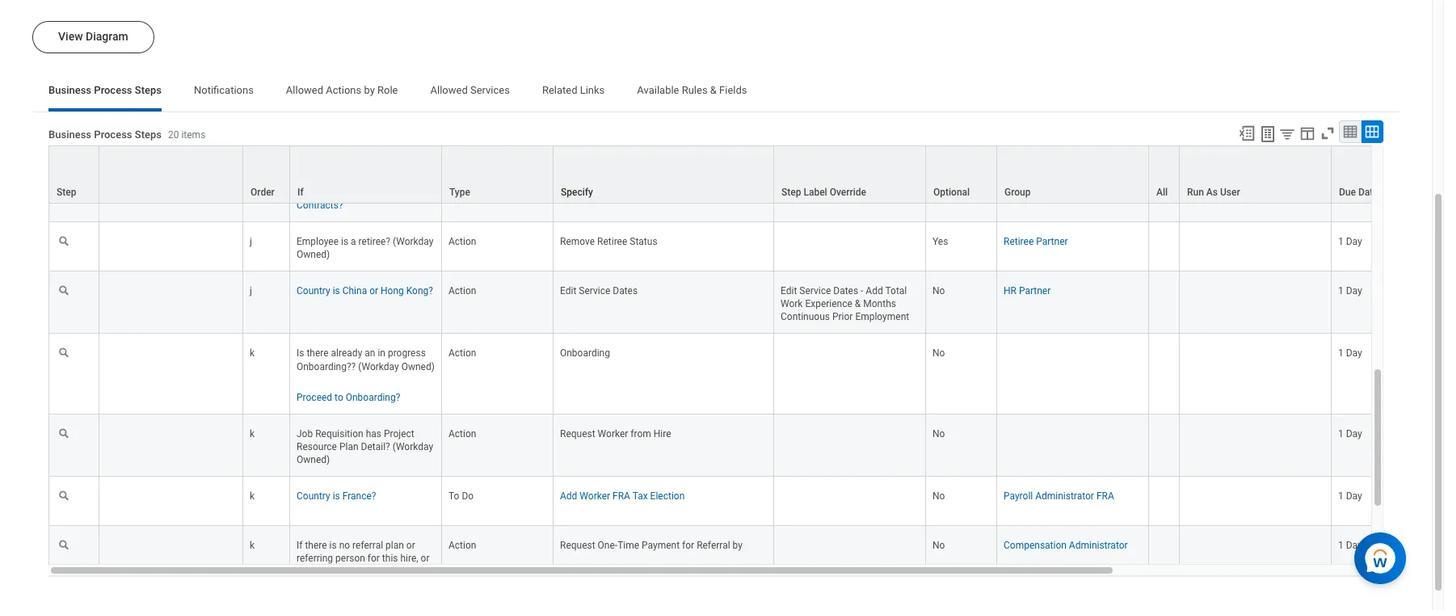 Task type: vqa. For each thing, say whether or not it's contained in the screenshot.
retiree
yes



Task type: locate. For each thing, give the bounding box(es) containing it.
rules
[[361, 566, 382, 578]]

0 vertical spatial business
[[49, 84, 91, 96]]

1 vertical spatial &
[[855, 299, 861, 310]]

is left france?
[[333, 491, 340, 502]]

process down business process steps
[[94, 129, 132, 141]]

run
[[1188, 187, 1205, 198]]

owned) for has
[[297, 454, 330, 466]]

1 vertical spatial hr partner
[[1004, 286, 1051, 297]]

5 action from the top
[[449, 428, 477, 440]]

2 business from the top
[[49, 129, 91, 141]]

row
[[49, 124, 1445, 173], [49, 145, 1445, 204], [49, 173, 1445, 222], [49, 222, 1445, 272], [49, 272, 1445, 334], [49, 334, 1445, 415], [49, 415, 1445, 477], [49, 477, 1445, 526], [49, 526, 1445, 610]]

the
[[305, 566, 318, 578], [399, 566, 413, 578]]

yes for remove retiree status
[[933, 236, 949, 247]]

20
[[168, 129, 179, 141]]

eligibility
[[321, 566, 359, 578]]

2 request from the top
[[560, 540, 596, 552]]

table image
[[1343, 123, 1359, 140]]

dates left "-"
[[834, 286, 859, 297]]

this up skipped.?
[[398, 579, 413, 591]]

action element for remove retiree status
[[449, 233, 477, 247]]

business up step popup button
[[49, 129, 91, 141]]

1 horizontal spatial referral
[[353, 540, 383, 552]]

steps for business process steps 20 items
[[135, 129, 162, 141]]

(workday for project
[[393, 441, 433, 453]]

2 is from the top
[[297, 348, 304, 359]]

1 schedule from the left
[[394, 137, 433, 149]]

1 horizontal spatial plan
[[386, 540, 404, 552]]

1 vertical spatial administrator
[[1070, 540, 1128, 552]]

1 horizontal spatial or
[[407, 540, 415, 552]]

administrator right the payroll
[[1036, 491, 1095, 502]]

0 vertical spatial process
[[94, 84, 132, 96]]

worker for add
[[580, 491, 610, 502]]

0 horizontal spatial &
[[711, 84, 717, 96]]

override
[[830, 187, 867, 198]]

action element down "service" element
[[449, 183, 477, 198]]

0 horizontal spatial employee
[[297, 236, 339, 247]]

is for is worker eligible for a schedule tag? (workday owned)
[[297, 137, 304, 149]]

edit for edit service dates
[[560, 286, 577, 297]]

auto-assign schedule tags
[[560, 137, 678, 149]]

owned) inside is there already an in progress onboarding?? (workday owned)
[[402, 361, 435, 372]]

5 action element from the top
[[449, 425, 477, 440]]

hr right 'optional' column header
[[1004, 187, 1017, 198]]

5 1 day from the top
[[1339, 428, 1363, 440]]

retiree left status
[[598, 236, 628, 247]]

if there is no referral plan or referring person for this hire, or if the eligibility rules for the referral plan aren't met, this subprocess should be skipped.? (workday owned)
[[297, 540, 435, 610]]

allowed left services
[[431, 84, 468, 96]]

schedule left "service" element
[[394, 137, 433, 149]]

-
[[861, 286, 864, 297]]

yes down optional
[[933, 236, 949, 247]]

(workday down project on the bottom left of the page
[[393, 441, 433, 453]]

1 vertical spatial hr partner link
[[1004, 282, 1051, 297]]

3 action from the top
[[449, 286, 477, 297]]

2 vertical spatial or
[[421, 553, 430, 565]]

tab list
[[32, 73, 1400, 111]]

row containing step
[[49, 145, 1445, 204]]

allowed left actions
[[286, 84, 323, 96]]

1 1 from the top
[[1339, 187, 1344, 198]]

0 vertical spatial request
[[560, 428, 596, 440]]

partner up retiree partner link
[[1019, 187, 1051, 198]]

is for france?
[[333, 491, 340, 502]]

there inside if there is no referral plan or referring person for this hire, or if the eligibility rules for the referral plan aren't met, this subprocess should be skipped.? (workday owned)
[[305, 540, 327, 552]]

0 vertical spatial yes
[[933, 137, 949, 149]]

is up tag?
[[297, 137, 304, 149]]

7 day from the top
[[1347, 540, 1363, 552]]

1 day for remove retiree status
[[1339, 236, 1363, 247]]

owned) down contracts?
[[297, 249, 330, 260]]

1 horizontal spatial employee
[[353, 187, 395, 198]]

steps for business process steps
[[135, 84, 162, 96]]

request left from
[[560, 428, 596, 440]]

1 vertical spatial process
[[94, 129, 132, 141]]

is up onboarding??
[[297, 348, 304, 359]]

kong?
[[406, 286, 433, 297]]

if for if there is no referral plan or referring person for this hire, or if the eligibility rules for the referral plan aren't met, this subprocess should be skipped.? (workday owned)
[[297, 540, 303, 552]]

optional button
[[927, 146, 997, 203]]

1 vertical spatial by
[[733, 540, 743, 552]]

1 vertical spatial a
[[351, 236, 356, 247]]

owned) down progress
[[402, 361, 435, 372]]

3 day from the top
[[1347, 286, 1363, 297]]

0 horizontal spatial allowed
[[286, 84, 323, 96]]

1 for request one-time payment for referral by
[[1339, 540, 1344, 552]]

1 vertical spatial this
[[398, 579, 413, 591]]

is worker eligible for a schedule tag? (workday owned) element
[[297, 134, 433, 162]]

auto-assign schedule tags element
[[560, 134, 678, 149]]

action right progress
[[449, 348, 477, 359]]

referral up person
[[353, 540, 383, 552]]

1 vertical spatial j
[[250, 236, 252, 247]]

1 vertical spatial business
[[49, 129, 91, 141]]

is left china
[[333, 286, 340, 297]]

1 k from the top
[[250, 348, 255, 359]]

hr down retiree partner
[[1004, 286, 1017, 297]]

add worker fra tax election link
[[560, 488, 685, 502]]

is left no
[[330, 540, 337, 552]]

export to excel image
[[1239, 124, 1256, 142]]

1 vertical spatial if
[[297, 540, 303, 552]]

4 k from the top
[[250, 540, 255, 552]]

owned) for eligible
[[363, 150, 396, 162]]

7 1 day element from the top
[[1339, 537, 1363, 552]]

payroll administrator fra link
[[1004, 488, 1115, 502]]

retiree partner
[[1004, 236, 1068, 247]]

1 horizontal spatial service
[[579, 286, 611, 297]]

retiree down group
[[1004, 236, 1034, 247]]

4 action element from the top
[[449, 345, 477, 359]]

request for request worker from hire
[[560, 428, 596, 440]]

3 1 from the top
[[1339, 286, 1344, 297]]

1 vertical spatial hr
[[1004, 286, 1017, 297]]

1 1 day element from the top
[[1339, 183, 1363, 198]]

fra left tax
[[613, 491, 631, 502]]

country inside the country with employee contracts?
[[297, 187, 330, 198]]

2 step from the left
[[782, 187, 802, 198]]

0 vertical spatial worker
[[598, 428, 629, 440]]

if for if
[[298, 187, 304, 198]]

0 vertical spatial add
[[866, 286, 883, 297]]

1 yes from the top
[[933, 137, 949, 149]]

1 steps from the top
[[135, 84, 162, 96]]

j
[[250, 187, 252, 198], [250, 236, 252, 247], [250, 286, 252, 297]]

day
[[1347, 187, 1363, 198], [1347, 236, 1363, 247], [1347, 286, 1363, 297], [1347, 348, 1363, 359], [1347, 428, 1363, 440], [1347, 491, 1363, 502], [1347, 540, 1363, 552]]

hr partner
[[1004, 187, 1051, 198], [1004, 286, 1051, 297]]

(workday inside is there already an in progress onboarding?? (workday owned)
[[358, 361, 399, 372]]

there up onboarding??
[[307, 348, 329, 359]]

view
[[58, 30, 83, 43]]

partner down the group column header
[[1037, 236, 1068, 247]]

there for is
[[307, 348, 329, 359]]

steps
[[135, 84, 162, 96], [135, 129, 162, 141]]

4 day from the top
[[1347, 348, 1363, 359]]

fra
[[613, 491, 631, 502], [1097, 491, 1115, 502]]

is inside employee is a retiree? (workday owned)
[[341, 236, 349, 247]]

1 vertical spatial country
[[297, 286, 330, 297]]

step label override button
[[775, 146, 926, 203]]

for right eligible
[[371, 137, 384, 149]]

specify
[[561, 187, 593, 198]]

1 horizontal spatial edit
[[781, 286, 797, 297]]

hr for second hr partner link from the top of the page
[[1004, 286, 1017, 297]]

1 country from the top
[[297, 187, 330, 198]]

is left retiree?
[[341, 236, 349, 247]]

2 hr partner link from the top
[[1004, 282, 1051, 297]]

country with employee contracts? link
[[297, 183, 395, 211]]

1 vertical spatial add
[[560, 491, 578, 502]]

worker left from
[[598, 428, 629, 440]]

action element right progress
[[449, 345, 477, 359]]

0 vertical spatial is
[[297, 137, 304, 149]]

4 no from the top
[[933, 491, 945, 502]]

cell
[[99, 124, 243, 173], [775, 124, 927, 173], [1150, 124, 1180, 173], [99, 173, 243, 222], [775, 173, 927, 222], [1150, 173, 1180, 222], [99, 222, 243, 272], [775, 222, 927, 272], [1150, 222, 1180, 272], [1180, 222, 1332, 272], [99, 272, 243, 334], [1150, 272, 1180, 334], [1180, 272, 1332, 334], [99, 334, 243, 415], [775, 334, 927, 415], [998, 334, 1150, 415], [1150, 334, 1180, 415], [1180, 334, 1332, 415], [99, 415, 243, 477], [775, 415, 927, 477], [998, 415, 1150, 477], [1150, 415, 1180, 477], [1180, 415, 1332, 477], [99, 477, 243, 526], [775, 477, 927, 526], [1150, 477, 1180, 526], [1180, 477, 1332, 526], [99, 526, 243, 610], [775, 526, 927, 610], [1150, 526, 1180, 610], [1180, 526, 1332, 610]]

1 vertical spatial there
[[305, 540, 327, 552]]

click to view/edit grid preferences image
[[1299, 124, 1317, 142]]

partner
[[1019, 187, 1051, 198], [1037, 236, 1068, 247], [1019, 286, 1051, 297]]

request
[[560, 428, 596, 440], [560, 540, 596, 552]]

3 j from the top
[[250, 286, 252, 297]]

(workday inside job requisition has project resource plan detail? (workday owned)
[[393, 441, 433, 453]]

2 1 day element from the top
[[1339, 233, 1363, 247]]

(workday inside 'is worker eligible for a schedule tag? (workday owned)'
[[320, 150, 360, 162]]

1 day element
[[1339, 183, 1363, 198], [1339, 233, 1363, 247], [1339, 282, 1363, 297], [1339, 345, 1363, 359], [1339, 425, 1363, 440], [1339, 488, 1363, 502], [1339, 537, 1363, 552]]

rules
[[682, 84, 708, 96]]

a right eligible
[[386, 137, 391, 149]]

0 vertical spatial plan
[[386, 540, 404, 552]]

3 1 day from the top
[[1339, 286, 1363, 297]]

3 row from the top
[[49, 173, 1445, 222]]

1 day for maintain employee contract
[[1339, 187, 1363, 198]]

request one-time payment for referral by element
[[560, 537, 743, 552]]

0 vertical spatial by
[[364, 84, 375, 96]]

2 allowed from the left
[[431, 84, 468, 96]]

referral
[[353, 540, 383, 552], [297, 579, 327, 591]]

0 horizontal spatial plan
[[330, 579, 348, 591]]

action element for request one-time payment for referral by
[[449, 537, 477, 552]]

allowed actions by role
[[286, 84, 398, 96]]

2 edit from the left
[[781, 286, 797, 297]]

1 1 day from the top
[[1339, 187, 1363, 198]]

1 horizontal spatial a
[[386, 137, 391, 149]]

action down "service" element
[[449, 187, 477, 198]]

1 vertical spatial yes
[[933, 187, 949, 198]]

no
[[933, 286, 945, 297], [933, 348, 945, 359], [933, 428, 945, 440], [933, 491, 945, 502], [933, 540, 945, 552]]

steps left 20
[[135, 129, 162, 141]]

process for business process steps
[[94, 84, 132, 96]]

0 vertical spatial a
[[386, 137, 391, 149]]

compensation administrator
[[1004, 540, 1128, 552]]

is
[[341, 236, 349, 247], [333, 286, 340, 297], [333, 491, 340, 502], [330, 540, 337, 552]]

& right rules
[[711, 84, 717, 96]]

owned) for already
[[402, 361, 435, 372]]

1 vertical spatial or
[[407, 540, 415, 552]]

step
[[57, 187, 76, 198], [782, 187, 802, 198]]

1 vertical spatial plan
[[330, 579, 348, 591]]

the right if at the bottom left
[[305, 566, 318, 578]]

owned) inside 'is worker eligible for a schedule tag? (workday owned)'
[[363, 150, 396, 162]]

3 k from the top
[[250, 491, 255, 502]]

1 fra from the left
[[613, 491, 631, 502]]

dates down 'remove retiree status' on the top
[[613, 286, 638, 297]]

action element
[[449, 183, 477, 198], [449, 233, 477, 247], [449, 282, 477, 297], [449, 345, 477, 359], [449, 425, 477, 440], [449, 537, 477, 552]]

1 horizontal spatial dates
[[834, 286, 859, 297]]

fra for worker
[[613, 491, 631, 502]]

1 horizontal spatial by
[[733, 540, 743, 552]]

1 no from the top
[[933, 286, 945, 297]]

3 yes from the top
[[933, 236, 949, 247]]

a left retiree?
[[351, 236, 356, 247]]

0 vertical spatial hr partner link
[[1004, 183, 1051, 198]]

0 horizontal spatial or
[[370, 286, 378, 297]]

the down "hire," at the bottom left
[[399, 566, 413, 578]]

0 vertical spatial hr
[[1004, 187, 1017, 198]]

action element down type at the left top of page
[[449, 233, 477, 247]]

if inside 'popup button'
[[298, 187, 304, 198]]

employee left 'contract'
[[600, 187, 642, 198]]

2 vertical spatial partner
[[1019, 286, 1051, 297]]

if inside if there is no referral plan or referring person for this hire, or if the eligibility rules for the referral plan aren't met, this subprocess should be skipped.? (workday owned)
[[297, 540, 303, 552]]

hr partner down retiree partner
[[1004, 286, 1051, 297]]

step inside popup button
[[782, 187, 802, 198]]

2 country from the top
[[297, 286, 330, 297]]

1 day element for remove retiree status
[[1339, 233, 1363, 247]]

country left china
[[297, 286, 330, 297]]

this left "hire," at the bottom left
[[382, 553, 398, 565]]

by
[[364, 84, 375, 96], [733, 540, 743, 552]]

1 vertical spatial partner
[[1037, 236, 1068, 247]]

2 vertical spatial j
[[250, 286, 252, 297]]

0 horizontal spatial step
[[57, 187, 76, 198]]

(workday for an
[[358, 361, 399, 372]]

hr partner link down retiree partner
[[1004, 282, 1051, 297]]

1 vertical spatial is
[[297, 348, 304, 359]]

1 vertical spatial request
[[560, 540, 596, 552]]

2 k from the top
[[250, 428, 255, 440]]

retiree
[[598, 236, 628, 247], [1004, 236, 1034, 247]]

0 horizontal spatial retiree
[[598, 236, 628, 247]]

label
[[804, 187, 828, 198]]

employee inside employee is a retiree? (workday owned)
[[297, 236, 339, 247]]

to
[[449, 491, 460, 502]]

5 day from the top
[[1347, 428, 1363, 440]]

by right the referral
[[733, 540, 743, 552]]

owned) down resource
[[297, 454, 330, 466]]

2 action from the top
[[449, 236, 477, 247]]

yes for maintain employee contract
[[933, 187, 949, 198]]

add right "-"
[[866, 286, 883, 297]]

2 horizontal spatial service
[[800, 286, 831, 297]]

1 allowed from the left
[[286, 84, 323, 96]]

administrator
[[1036, 491, 1095, 502], [1070, 540, 1128, 552]]

1 horizontal spatial allowed
[[431, 84, 468, 96]]

plan up "hire," at the bottom left
[[386, 540, 404, 552]]

0 vertical spatial country
[[297, 187, 330, 198]]

6 1 from the top
[[1339, 491, 1344, 502]]

1 request from the top
[[560, 428, 596, 440]]

7 1 day from the top
[[1339, 540, 1363, 552]]

1 edit from the left
[[560, 286, 577, 297]]

0 horizontal spatial edit
[[560, 286, 577, 297]]

add
[[866, 286, 883, 297], [560, 491, 578, 502]]

5 row from the top
[[49, 272, 1445, 334]]

0 vertical spatial j
[[250, 187, 252, 198]]

edit down 'remove'
[[560, 286, 577, 297]]

there for if
[[305, 540, 327, 552]]

country is china or hong kong?
[[297, 286, 433, 297]]

2 hr from the top
[[1004, 286, 1017, 297]]

requisition
[[315, 428, 364, 440]]

hr partner link up retiree partner link
[[1004, 183, 1051, 198]]

step for step label override
[[782, 187, 802, 198]]

action for request worker from hire
[[449, 428, 477, 440]]

1 step from the left
[[57, 187, 76, 198]]

(workday down subprocess
[[297, 605, 337, 610]]

remove retiree status
[[560, 236, 658, 247]]

2 vertical spatial yes
[[933, 236, 949, 247]]

add left tax
[[560, 491, 578, 502]]

job requisition has project resource plan detail? (workday owned)
[[297, 428, 433, 466]]

1 hr from the top
[[1004, 187, 1017, 198]]

plan down eligibility
[[330, 579, 348, 591]]

worker left tax
[[580, 491, 610, 502]]

& down "-"
[[855, 299, 861, 310]]

step for step
[[57, 187, 76, 198]]

1 horizontal spatial schedule
[[615, 137, 655, 149]]

run as user column header
[[1180, 145, 1332, 204]]

yes up optional
[[933, 137, 949, 149]]

tags
[[657, 137, 678, 149]]

0 vertical spatial steps
[[135, 84, 162, 96]]

1 business from the top
[[49, 84, 91, 96]]

referral up subprocess
[[297, 579, 327, 591]]

1 is from the top
[[297, 137, 304, 149]]

there inside is there already an in progress onboarding?? (workday owned)
[[307, 348, 329, 359]]

service for edit service dates - add total work experience & months continuous prior employment
[[800, 286, 831, 297]]

0 horizontal spatial the
[[305, 566, 318, 578]]

1 day
[[1339, 187, 1363, 198], [1339, 236, 1363, 247], [1339, 286, 1363, 297], [1339, 348, 1363, 359], [1339, 428, 1363, 440], [1339, 491, 1363, 502], [1339, 540, 1363, 552]]

1 vertical spatial worker
[[580, 491, 610, 502]]

country inside country is france? link
[[297, 491, 330, 502]]

1 horizontal spatial add
[[866, 286, 883, 297]]

specify button
[[554, 146, 774, 203]]

2 vertical spatial country
[[297, 491, 330, 502]]

order column header
[[243, 145, 290, 204]]

action element down to do
[[449, 537, 477, 552]]

1 row from the top
[[49, 124, 1445, 173]]

is inside is there already an in progress onboarding?? (workday owned)
[[297, 348, 304, 359]]

2 the from the left
[[399, 566, 413, 578]]

action up the to do element
[[449, 428, 477, 440]]

2 yes from the top
[[933, 187, 949, 198]]

4 row from the top
[[49, 222, 1445, 272]]

fra up compensation administrator link
[[1097, 491, 1115, 502]]

for left the referral
[[682, 540, 695, 552]]

action element up the to do element
[[449, 425, 477, 440]]

employee down contracts?
[[297, 236, 339, 247]]

service inside edit service dates - add total work experience & months continuous prior employment
[[800, 286, 831, 297]]

employee right with
[[353, 187, 395, 198]]

service up the experience
[[800, 286, 831, 297]]

partner for no
[[1019, 286, 1051, 297]]

if up contracts?
[[298, 187, 304, 198]]

1 dates from the left
[[613, 286, 638, 297]]

7 1 from the top
[[1339, 540, 1344, 552]]

remove
[[560, 236, 595, 247]]

by left role
[[364, 84, 375, 96]]

9 row from the top
[[49, 526, 1445, 610]]

2 action element from the top
[[449, 233, 477, 247]]

type button
[[442, 146, 553, 203]]

3 action element from the top
[[449, 282, 477, 297]]

edit inside edit service dates - add total work experience & months continuous prior employment
[[781, 286, 797, 297]]

already
[[331, 348, 362, 359]]

0 horizontal spatial fra
[[613, 491, 631, 502]]

is inside country is france? link
[[333, 491, 340, 502]]

service down 'remove retiree status' on the top
[[579, 286, 611, 297]]

if
[[298, 187, 304, 198], [297, 540, 303, 552]]

5 no from the top
[[933, 540, 945, 552]]

country left france?
[[297, 491, 330, 502]]

request left one-
[[560, 540, 596, 552]]

hr partner up retiree partner link
[[1004, 187, 1051, 198]]

&
[[711, 84, 717, 96], [855, 299, 861, 310]]

yes left group
[[933, 187, 949, 198]]

fullscreen image
[[1319, 124, 1337, 142]]

2 steps from the top
[[135, 129, 162, 141]]

2 day from the top
[[1347, 236, 1363, 247]]

0 horizontal spatial a
[[351, 236, 356, 247]]

0 vertical spatial if
[[298, 187, 304, 198]]

step inside popup button
[[57, 187, 76, 198]]

(workday inside if there is no referral plan or referring person for this hire, or if the eligibility rules for the referral plan aren't met, this subprocess should be skipped.? (workday owned)
[[297, 605, 337, 610]]

administrator down payroll administrator fra
[[1070, 540, 1128, 552]]

add inside edit service dates - add total work experience & months continuous prior employment
[[866, 286, 883, 297]]

1 process from the top
[[94, 84, 132, 96]]

(workday right retiree?
[[393, 236, 434, 247]]

country is china or hong kong? link
[[297, 282, 433, 297]]

country up contracts?
[[297, 187, 330, 198]]

0 vertical spatial referral
[[353, 540, 383, 552]]

action element for maintain employee contract
[[449, 183, 477, 198]]

6 action element from the top
[[449, 537, 477, 552]]

owned) down should
[[340, 605, 373, 610]]

6 action from the top
[[449, 540, 477, 552]]

5 1 from the top
[[1339, 428, 1344, 440]]

action element for request worker from hire
[[449, 425, 477, 440]]

action for maintain employee contract
[[449, 187, 477, 198]]

5 1 day element from the top
[[1339, 425, 1363, 440]]

1 horizontal spatial fra
[[1097, 491, 1115, 502]]

toolbar
[[1231, 120, 1384, 145]]

(workday inside employee is a retiree? (workday owned)
[[393, 236, 434, 247]]

compensation administrator link
[[1004, 537, 1128, 552]]

3 country from the top
[[297, 491, 330, 502]]

request for request one-time payment for referral by
[[560, 540, 596, 552]]

steps up business process steps 20 items
[[135, 84, 162, 96]]

1 for maintain employee contract
[[1339, 187, 1344, 198]]

2 retiree from the left
[[1004, 236, 1034, 247]]

worker for request
[[598, 428, 629, 440]]

dates for edit service dates
[[613, 286, 638, 297]]

owned) down eligible
[[363, 150, 396, 162]]

2 1 from the top
[[1339, 236, 1344, 247]]

hr
[[1004, 187, 1017, 198], [1004, 286, 1017, 297]]

country
[[297, 187, 330, 198], [297, 286, 330, 297], [297, 491, 330, 502]]

action element right kong?
[[449, 282, 477, 297]]

owned) inside job requisition has project resource plan detail? (workday owned)
[[297, 454, 330, 466]]

2 horizontal spatial employee
[[600, 187, 642, 198]]

0 vertical spatial administrator
[[1036, 491, 1095, 502]]

if button
[[290, 146, 441, 203]]

2 dates from the left
[[834, 286, 859, 297]]

is there already an in progress onboarding?? (workday owned)
[[297, 348, 435, 372]]

related
[[542, 84, 578, 96]]

country inside country is china or hong kong? "link"
[[297, 286, 330, 297]]

allowed for allowed services
[[431, 84, 468, 96]]

1 horizontal spatial retiree
[[1004, 236, 1034, 247]]

employee is a retiree? (workday owned) element
[[297, 233, 434, 260]]

0 vertical spatial there
[[307, 348, 329, 359]]

yes for auto-assign schedule tags
[[933, 137, 949, 149]]

1 day from the top
[[1347, 187, 1363, 198]]

there up referring
[[305, 540, 327, 552]]

dates for edit service dates - add total work experience & months continuous prior employment
[[834, 286, 859, 297]]

action for request one-time payment for referral by
[[449, 540, 477, 552]]

or right "hire," at the bottom left
[[421, 553, 430, 565]]

partner down retiree partner
[[1019, 286, 1051, 297]]

1 action element from the top
[[449, 183, 477, 198]]

action right kong?
[[449, 286, 477, 297]]

action for remove retiree status
[[449, 236, 477, 247]]

0 horizontal spatial schedule
[[394, 137, 433, 149]]

if up referring
[[297, 540, 303, 552]]

1 horizontal spatial the
[[399, 566, 413, 578]]

0 horizontal spatial dates
[[613, 286, 638, 297]]

2 process from the top
[[94, 129, 132, 141]]

all column header
[[1150, 145, 1180, 204]]

1 horizontal spatial &
[[855, 299, 861, 310]]

worker
[[598, 428, 629, 440], [580, 491, 610, 502]]

1 retiree from the left
[[598, 236, 628, 247]]

administrator for compensation
[[1070, 540, 1128, 552]]

is inside 'is worker eligible for a schedule tag? (workday owned)'
[[297, 137, 304, 149]]

0 vertical spatial hr partner
[[1004, 187, 1051, 198]]

(workday down eligible
[[320, 150, 360, 162]]

1 hr partner from the top
[[1004, 187, 1051, 198]]

edit inside 'edit service dates' element
[[560, 286, 577, 297]]

2 hr partner from the top
[[1004, 286, 1051, 297]]

is there already an in progress onboarding?? (workday owned) element
[[297, 345, 435, 372]]

job requisition has project resource plan detail? (workday owned) element
[[297, 425, 433, 466]]

2 row from the top
[[49, 145, 1445, 204]]

step label override
[[782, 187, 867, 198]]

or left hong
[[370, 286, 378, 297]]

request worker from hire
[[560, 428, 672, 440]]

or
[[370, 286, 378, 297], [407, 540, 415, 552], [421, 553, 430, 565]]

remove retiree status element
[[560, 233, 658, 247]]

business inside tab list
[[49, 84, 91, 96]]

1 the from the left
[[305, 566, 318, 578]]

2 fra from the left
[[1097, 491, 1115, 502]]

2 1 day from the top
[[1339, 236, 1363, 247]]

edit up the work
[[781, 286, 797, 297]]

2 horizontal spatial or
[[421, 553, 430, 565]]

0 horizontal spatial add
[[560, 491, 578, 502]]

(workday down in in the left of the page
[[358, 361, 399, 372]]

run as user
[[1188, 187, 1241, 198]]

or up "hire," at the bottom left
[[407, 540, 415, 552]]

by inside row
[[733, 540, 743, 552]]

3 1 day element from the top
[[1339, 282, 1363, 297]]

all
[[1157, 187, 1168, 198]]

1 horizontal spatial step
[[782, 187, 802, 198]]

hr for second hr partner link from the bottom
[[1004, 187, 1017, 198]]

a
[[386, 137, 391, 149], [351, 236, 356, 247]]

action down to do
[[449, 540, 477, 552]]

service up type at the left top of page
[[449, 137, 480, 149]]

1
[[1339, 187, 1344, 198], [1339, 236, 1344, 247], [1339, 286, 1344, 297], [1339, 348, 1344, 359], [1339, 428, 1344, 440], [1339, 491, 1344, 502], [1339, 540, 1344, 552]]

no for hr partner
[[933, 286, 945, 297]]

owned) inside if there is no referral plan or referring person for this hire, or if the eligibility rules for the referral plan aren't met, this subprocess should be skipped.? (workday owned)
[[340, 605, 373, 610]]

action down type at the left top of page
[[449, 236, 477, 247]]

0 horizontal spatial referral
[[297, 579, 327, 591]]

dates inside edit service dates - add total work experience & months continuous prior employment
[[834, 286, 859, 297]]

schedule left tags
[[615, 137, 655, 149]]

optional column header
[[927, 145, 998, 204]]

to
[[335, 392, 343, 403]]

process up business process steps 20 items
[[94, 84, 132, 96]]

1 action from the top
[[449, 187, 477, 198]]

0 vertical spatial or
[[370, 286, 378, 297]]

yes
[[933, 137, 949, 149], [933, 187, 949, 198], [933, 236, 949, 247]]

1 j from the top
[[250, 187, 252, 198]]

plan
[[386, 540, 404, 552], [330, 579, 348, 591]]

1 vertical spatial steps
[[135, 129, 162, 141]]

is inside country is china or hong kong? "link"
[[333, 286, 340, 297]]

0 horizontal spatial service
[[449, 137, 480, 149]]

business down the view
[[49, 84, 91, 96]]



Task type: describe. For each thing, give the bounding box(es) containing it.
k for second row from the bottom
[[250, 491, 255, 502]]

contract
[[645, 187, 682, 198]]

retiree partner link
[[1004, 233, 1068, 247]]

to do
[[449, 491, 474, 502]]

due
[[1340, 187, 1357, 198]]

request worker from hire element
[[560, 425, 672, 440]]

is for china
[[333, 286, 340, 297]]

1 for edit service dates
[[1339, 286, 1344, 297]]

due date
[[1340, 187, 1379, 198]]

should
[[349, 592, 378, 604]]

if
[[297, 566, 302, 578]]

1 vertical spatial referral
[[297, 579, 327, 591]]

one-
[[598, 540, 618, 552]]

eligible
[[339, 137, 369, 149]]

day for request worker from hire
[[1347, 428, 1363, 440]]

run as user button
[[1180, 146, 1332, 203]]

6 1 day from the top
[[1339, 491, 1363, 502]]

detail?
[[361, 441, 390, 453]]

day for edit service dates
[[1347, 286, 1363, 297]]

no for compensation administrator
[[933, 540, 945, 552]]

items
[[181, 129, 206, 141]]

edit service dates - add total work experience & months continuous prior employment
[[781, 286, 910, 323]]

available rules & fields
[[637, 84, 747, 96]]

row containing i
[[49, 124, 1445, 173]]

request one-time payment for referral by
[[560, 540, 743, 552]]

china
[[343, 286, 367, 297]]

no
[[339, 540, 350, 552]]

employee is a retiree? (workday owned)
[[297, 236, 434, 260]]

to do element
[[449, 488, 474, 502]]

1 day element for maintain employee contract
[[1339, 183, 1363, 198]]

proceed to onboarding? link
[[297, 389, 400, 403]]

type
[[450, 187, 470, 198]]

prior
[[833, 312, 853, 323]]

resource
[[297, 441, 337, 453]]

6 row from the top
[[49, 334, 1445, 415]]

4 1 day element from the top
[[1339, 345, 1363, 359]]

order
[[251, 187, 275, 198]]

view diagram button
[[32, 21, 154, 53]]

(workday for for
[[320, 150, 360, 162]]

1 day element for request worker from hire
[[1339, 425, 1363, 440]]

4 action from the top
[[449, 348, 477, 359]]

maintain employee contract element
[[560, 183, 682, 198]]

business for business process steps
[[49, 84, 91, 96]]

onboarding element
[[560, 345, 610, 359]]

country for country is france?
[[297, 491, 330, 502]]

related links
[[542, 84, 605, 96]]

subprocess
[[297, 592, 347, 604]]

step button
[[49, 146, 99, 203]]

total
[[886, 286, 907, 297]]

from
[[631, 428, 651, 440]]

1 hr partner link from the top
[[1004, 183, 1051, 198]]

select to filter grid data image
[[1279, 125, 1297, 142]]

k for 7th row
[[250, 428, 255, 440]]

2 j from the top
[[250, 236, 252, 247]]

proceed
[[297, 392, 332, 403]]

0 vertical spatial this
[[382, 553, 398, 565]]

compensation
[[1004, 540, 1067, 552]]

action for edit service dates
[[449, 286, 477, 297]]

retiree?
[[359, 236, 391, 247]]

employee inside the country with employee contracts?
[[353, 187, 395, 198]]

is worker eligible for a schedule tag? (workday owned)
[[297, 137, 433, 162]]

2 schedule from the left
[[615, 137, 655, 149]]

country for country with employee contracts?
[[297, 187, 330, 198]]

a inside 'is worker eligible for a schedule tag? (workday owned)'
[[386, 137, 391, 149]]

owned) inside employee is a retiree? (workday owned)
[[297, 249, 330, 260]]

2 no from the top
[[933, 348, 945, 359]]

referring
[[297, 553, 333, 565]]

group button
[[998, 146, 1149, 203]]

1 day for request worker from hire
[[1339, 428, 1363, 440]]

employment
[[856, 312, 910, 323]]

k for fourth row from the bottom of the page
[[250, 348, 255, 359]]

for up the 'rules' at the left of the page
[[368, 553, 380, 565]]

skipped.?
[[394, 592, 435, 604]]

referral
[[697, 540, 731, 552]]

months
[[864, 299, 897, 310]]

day for remove retiree status
[[1347, 236, 1363, 247]]

1 day element for request one-time payment for referral by
[[1339, 537, 1363, 552]]

role
[[378, 84, 398, 96]]

8 row from the top
[[49, 477, 1445, 526]]

is inside if there is no referral plan or referring person for this hire, or if the eligibility rules for the referral plan aren't met, this subprocess should be skipped.? (workday owned)
[[330, 540, 337, 552]]

items selected list
[[297, 345, 435, 404]]

edit service dates
[[560, 286, 638, 297]]

hong
[[381, 286, 404, 297]]

is for a
[[341, 236, 349, 247]]

time
[[618, 540, 640, 552]]

project
[[384, 428, 415, 440]]

available
[[637, 84, 680, 96]]

administrator for payroll
[[1036, 491, 1095, 502]]

day for maintain employee contract
[[1347, 187, 1363, 198]]

for inside 'is worker eligible for a schedule tag? (workday owned)'
[[371, 137, 384, 149]]

action element for edit service dates
[[449, 282, 477, 297]]

1 day for edit service dates
[[1339, 286, 1363, 297]]

type column header
[[442, 145, 554, 204]]

& inside edit service dates - add total work experience & months continuous prior employment
[[855, 299, 861, 310]]

retiree inside 'element'
[[598, 236, 628, 247]]

is for is there already an in progress onboarding?? (workday owned)
[[297, 348, 304, 359]]

expand table image
[[1365, 123, 1381, 140]]

0 vertical spatial &
[[711, 84, 717, 96]]

j for country with employee contracts?
[[250, 187, 252, 198]]

6 day from the top
[[1347, 491, 1363, 502]]

order button
[[243, 146, 289, 203]]

service element
[[449, 134, 480, 149]]

country is france?
[[297, 491, 376, 502]]

6 1 day element from the top
[[1339, 488, 1363, 502]]

work
[[781, 299, 803, 310]]

person
[[336, 553, 365, 565]]

onboarding?
[[346, 392, 400, 403]]

allowed for allowed actions by role
[[286, 84, 323, 96]]

election
[[650, 491, 685, 502]]

an
[[365, 348, 375, 359]]

employee inside the maintain employee contract element
[[600, 187, 642, 198]]

step column header
[[49, 145, 99, 204]]

proceed to onboarding?
[[297, 392, 400, 403]]

business process steps
[[49, 84, 162, 96]]

no for payroll administrator fra
[[933, 491, 945, 502]]

day for request one-time payment for referral by
[[1347, 540, 1363, 552]]

process for business process steps 20 items
[[94, 129, 132, 141]]

a inside employee is a retiree? (workday owned)
[[351, 236, 356, 247]]

if there is no referral plan or referring person for this hire, or if the eligibility rules for the referral plan aren't met, this subprocess should be skipped.? (workday owned) element
[[297, 537, 435, 610]]

optional
[[934, 187, 970, 198]]

links
[[580, 84, 605, 96]]

4 1 from the top
[[1339, 348, 1344, 359]]

i
[[250, 137, 252, 149]]

country is france? link
[[297, 488, 376, 502]]

hire,
[[401, 553, 419, 565]]

edit service dates element
[[560, 282, 638, 297]]

onboarding??
[[297, 361, 356, 372]]

assign
[[583, 137, 613, 149]]

service for edit service dates
[[579, 286, 611, 297]]

1 day element for edit service dates
[[1339, 282, 1363, 297]]

group column header
[[998, 145, 1150, 204]]

partner for yes
[[1037, 236, 1068, 247]]

hire
[[654, 428, 672, 440]]

4 1 day from the top
[[1339, 348, 1363, 359]]

country for country is china or hong kong?
[[297, 286, 330, 297]]

3 no from the top
[[933, 428, 945, 440]]

tab list containing business process steps
[[32, 73, 1400, 111]]

country with employee contracts?
[[297, 187, 395, 211]]

1 for request worker from hire
[[1339, 428, 1344, 440]]

services
[[470, 84, 510, 96]]

k for first row from the bottom
[[250, 540, 255, 552]]

business for business process steps 20 items
[[49, 129, 91, 141]]

schedule inside 'is worker eligible for a schedule tag? (workday owned)'
[[394, 137, 433, 149]]

0 horizontal spatial by
[[364, 84, 375, 96]]

maintain
[[560, 187, 598, 198]]

auto-
[[560, 137, 583, 149]]

step label override column header
[[775, 145, 927, 204]]

1 day for request one-time payment for referral by
[[1339, 540, 1363, 552]]

export to worksheets image
[[1259, 124, 1278, 144]]

payment
[[642, 540, 680, 552]]

as
[[1207, 187, 1218, 198]]

for up met,
[[385, 566, 397, 578]]

worker
[[307, 137, 336, 149]]

if column header
[[290, 145, 442, 204]]

group
[[1005, 187, 1031, 198]]

all button
[[1150, 146, 1180, 203]]

fra for administrator
[[1097, 491, 1115, 502]]

france?
[[343, 491, 376, 502]]

edit for edit service dates - add total work experience & months continuous prior employment
[[781, 286, 797, 297]]

maintain employee contract
[[560, 187, 682, 198]]

in
[[378, 348, 386, 359]]

j for country is china or hong kong?
[[250, 286, 252, 297]]

experience
[[806, 299, 853, 310]]

0 vertical spatial partner
[[1019, 187, 1051, 198]]

view diagram
[[58, 30, 128, 43]]

status
[[630, 236, 658, 247]]

7 row from the top
[[49, 415, 1445, 477]]

tax
[[633, 491, 648, 502]]

allowed services
[[431, 84, 510, 96]]

1 for remove retiree status
[[1339, 236, 1344, 247]]

or inside "link"
[[370, 286, 378, 297]]



